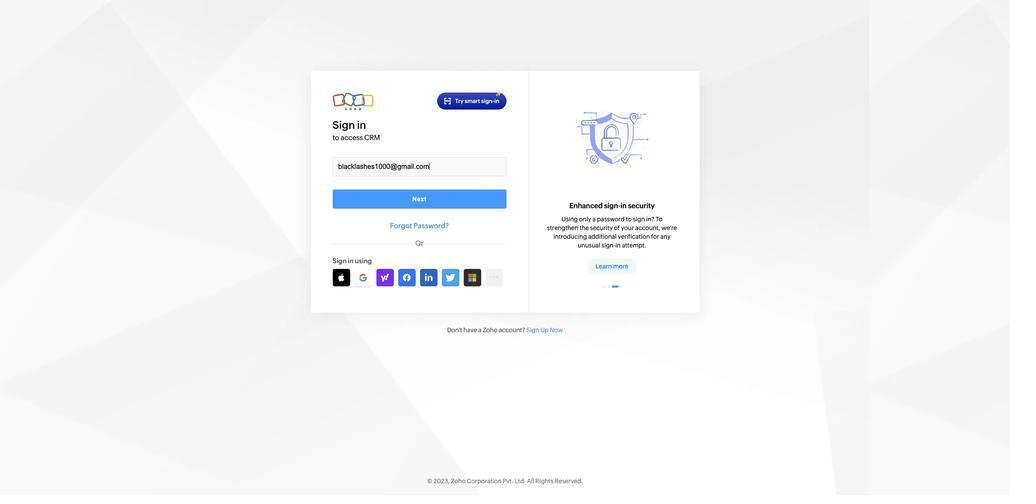 Task type: vqa. For each thing, say whether or not it's contained in the screenshot.
Try smart sign-in
yes



Task type: describe. For each thing, give the bounding box(es) containing it.
to inside the using only a password to sign in? to strengthen the security of your account, we're introducing additional verification for any unusual sign-in attempt.
[[626, 216, 632, 223]]

reserved.
[[555, 478, 583, 485]]

in?
[[646, 216, 654, 223]]

to inside secure online accounts with oneauth 2fa. back up otp secrets and never lose access to your accounts.
[[683, 224, 689, 231]]

try smart sign-in
[[455, 98, 499, 104]]

shine image
[[496, 89, 502, 98]]

1 horizontal spatial zoho
[[483, 327, 498, 334]]

mfa for all accounts
[[592, 202, 659, 210]]

0 vertical spatial for
[[608, 202, 618, 210]]

all
[[619, 202, 627, 210]]

any
[[661, 233, 671, 240]]

verification
[[618, 233, 650, 240]]

sign up now link
[[526, 327, 563, 334]]

strengthen
[[547, 224, 578, 231]]

access inside secure online accounts with oneauth 2fa. back up otp secrets and never lose access to your accounts.
[[662, 224, 682, 231]]

ltd.
[[515, 478, 526, 485]]

sign in to access crm
[[333, 119, 380, 142]]

twitter_small image
[[446, 274, 455, 282]]

in up the password
[[621, 202, 627, 210]]

we're
[[662, 224, 677, 231]]

0 vertical spatial sign-
[[481, 98, 494, 104]]

a for password
[[593, 216, 596, 223]]

pvt.
[[503, 478, 514, 485]]

mfa
[[592, 202, 607, 210]]

all
[[527, 478, 534, 485]]

smartqr image
[[444, 98, 451, 104]]

learn more link
[[587, 259, 637, 274]]

sign- inside the using only a password to sign in? to strengthen the security of your account, we're introducing additional verification for any unusual sign-in attempt.
[[602, 242, 616, 249]]

have
[[464, 327, 477, 334]]

facebook_small image
[[403, 274, 411, 282]]

next button
[[333, 190, 506, 209]]

of
[[614, 224, 620, 231]]

lose
[[650, 224, 661, 231]]

yahoo_small image
[[381, 274, 389, 282]]

0 horizontal spatial zoho
[[451, 478, 466, 485]]

and
[[620, 224, 631, 231]]

2fa.
[[673, 216, 686, 223]]

accounts inside secure online accounts with oneauth 2fa. back up otp secrets and never lose access to your accounts.
[[605, 216, 631, 223]]

zoho corporation pvt. ltd. link
[[451, 478, 526, 485]]

accounts.
[[618, 233, 646, 240]]

sign in using
[[333, 257, 372, 265]]

more
[[613, 263, 629, 270]]

otp
[[585, 224, 597, 231]]

a for zoho
[[478, 327, 482, 334]]

secure
[[565, 216, 585, 223]]

only
[[579, 216, 591, 223]]

to
[[656, 216, 663, 223]]

linkedin_small image
[[425, 273, 433, 281]]

enhanced sign-in security
[[569, 202, 655, 210]]

your inside the using only a password to sign in? to strengthen the security of your account, we're introducing additional verification for any unusual sign-in attempt.
[[621, 224, 634, 231]]

password?
[[413, 222, 449, 230]]

1 horizontal spatial security
[[628, 202, 655, 210]]

2 vertical spatial sign
[[526, 327, 539, 334]]



Task type: locate. For each thing, give the bounding box(es) containing it.
1 vertical spatial to
[[626, 216, 632, 223]]

sign
[[633, 216, 645, 223]]

security inside the using only a password to sign in? to strengthen the security of your account, we're introducing additional verification for any unusual sign-in attempt.
[[590, 224, 613, 231]]

don't
[[447, 327, 462, 334]]

2 vertical spatial sign-
[[602, 242, 616, 249]]

never
[[632, 224, 648, 231]]

Email address or mobile number text field
[[333, 157, 506, 176]]

additional
[[588, 233, 617, 240]]

0 vertical spatial your
[[621, 224, 634, 231]]

a inside the using only a password to sign in? to strengthen the security of your account, we're introducing additional verification for any unusual sign-in attempt.
[[593, 216, 596, 223]]

0 horizontal spatial your
[[604, 233, 617, 240]]

next
[[412, 196, 427, 203]]

crm
[[364, 134, 380, 142]]

don't have a zoho account? sign up now
[[447, 327, 563, 334]]

0 horizontal spatial for
[[608, 202, 618, 210]]

accounts
[[628, 202, 659, 210], [605, 216, 631, 223]]

up
[[577, 224, 584, 231]]

zoho right 2023,
[[451, 478, 466, 485]]

a right only
[[593, 216, 596, 223]]

a right have
[[478, 327, 482, 334]]

for
[[608, 202, 618, 210], [651, 233, 659, 240]]

0 vertical spatial zoho
[[483, 327, 498, 334]]

0 horizontal spatial access
[[341, 134, 363, 142]]

account?
[[499, 327, 525, 334]]

with
[[633, 216, 645, 223]]

in
[[494, 98, 499, 104], [357, 119, 366, 131], [621, 202, 627, 210], [616, 242, 621, 249], [348, 257, 354, 265]]

1 vertical spatial accounts
[[605, 216, 631, 223]]

your inside secure online accounts with oneauth 2fa. back up otp secrets and never lose access to your accounts.
[[604, 233, 617, 240]]

0 horizontal spatial a
[[478, 327, 482, 334]]

password
[[597, 216, 625, 223]]

1 horizontal spatial your
[[621, 224, 634, 231]]

apple_small image
[[338, 274, 344, 282]]

online
[[586, 216, 604, 223]]

learn more
[[596, 263, 629, 270]]

for down lose
[[651, 233, 659, 240]]

to inside sign in to access crm
[[333, 134, 339, 142]]

secure online accounts with oneauth 2fa. back up otp secrets and never lose access to your accounts.
[[561, 216, 689, 240]]

1 vertical spatial your
[[604, 233, 617, 240]]

©
[[427, 478, 432, 485]]

1 vertical spatial sign-
[[604, 202, 621, 210]]

access
[[341, 134, 363, 142], [662, 224, 682, 231]]

corporation
[[467, 478, 502, 485]]

your
[[621, 224, 634, 231], [604, 233, 617, 240]]

in left attempt. on the right of page
[[616, 242, 621, 249]]

rights
[[536, 478, 554, 485]]

unusual
[[578, 242, 600, 249]]

a
[[593, 216, 596, 223], [478, 327, 482, 334]]

forgot
[[390, 222, 412, 230]]

in inside sign in to access crm
[[357, 119, 366, 131]]

1 vertical spatial sign
[[333, 257, 347, 265]]

1 vertical spatial security
[[590, 224, 613, 231]]

enhanced
[[569, 202, 603, 210]]

1 horizontal spatial a
[[593, 216, 596, 223]]

0 vertical spatial access
[[341, 134, 363, 142]]

learn
[[596, 263, 612, 270]]

for inside the using only a password to sign in? to strengthen the security of your account, we're introducing additional verification for any unusual sign-in attempt.
[[651, 233, 659, 240]]

to
[[333, 134, 339, 142], [626, 216, 632, 223], [683, 224, 689, 231]]

smart
[[465, 98, 480, 104]]

1 horizontal spatial for
[[651, 233, 659, 240]]

using
[[562, 216, 578, 223]]

forgot password?
[[390, 222, 449, 230]]

0 vertical spatial sign
[[333, 119, 355, 131]]

security up additional
[[590, 224, 613, 231]]

for left all
[[608, 202, 618, 210]]

your down secrets
[[604, 233, 617, 240]]

oneauth
[[646, 216, 672, 223]]

sign- down additional
[[602, 242, 616, 249]]

2023,
[[434, 478, 450, 485]]

sign- left shine icon
[[481, 98, 494, 104]]

zoho
[[483, 327, 498, 334], [451, 478, 466, 485]]

try
[[455, 98, 464, 104]]

sign
[[333, 119, 355, 131], [333, 257, 347, 265], [526, 327, 539, 334]]

in up crm in the left top of the page
[[357, 119, 366, 131]]

access inside sign in to access crm
[[341, 134, 363, 142]]

1 vertical spatial a
[[478, 327, 482, 334]]

to left crm in the left top of the page
[[333, 134, 339, 142]]

security
[[628, 202, 655, 210], [590, 224, 613, 231]]

in left using
[[348, 257, 354, 265]]

secrets
[[598, 224, 619, 231]]

2 horizontal spatial to
[[683, 224, 689, 231]]

in right "smart"
[[494, 98, 499, 104]]

to up "and"
[[626, 216, 632, 223]]

1 vertical spatial for
[[651, 233, 659, 240]]

sign for sign in using
[[333, 257, 347, 265]]

0 vertical spatial to
[[333, 134, 339, 142]]

0 vertical spatial accounts
[[628, 202, 659, 210]]

in inside the using only a password to sign in? to strengthen the security of your account, we're introducing additional verification for any unusual sign-in attempt.
[[616, 242, 621, 249]]

up
[[541, 327, 549, 334]]

accounts up of
[[605, 216, 631, 223]]

1 horizontal spatial access
[[662, 224, 682, 231]]

0 horizontal spatial security
[[590, 224, 613, 231]]

accounts up sign
[[628, 202, 659, 210]]

1 vertical spatial access
[[662, 224, 682, 231]]

© 2023, zoho corporation pvt. ltd. all rights reserved.
[[427, 478, 583, 485]]

sign for sign in to access crm
[[333, 119, 355, 131]]

sign- up the password
[[604, 202, 621, 210]]

sign-
[[481, 98, 494, 104], [604, 202, 621, 210], [602, 242, 616, 249]]

access left crm in the left top of the page
[[341, 134, 363, 142]]

access up any
[[662, 224, 682, 231]]

or
[[415, 239, 424, 248]]

introducing
[[554, 233, 587, 240]]

0 vertical spatial a
[[593, 216, 596, 223]]

using
[[355, 257, 372, 265]]

to down 2fa.
[[683, 224, 689, 231]]

attempt.
[[622, 242, 646, 249]]

back
[[561, 224, 575, 231]]

forgot password? link
[[390, 222, 449, 230]]

account,
[[635, 224, 660, 231]]

using only a password to sign in? to strengthen the security of your account, we're introducing additional verification for any unusual sign-in attempt.
[[547, 216, 677, 249]]

the
[[580, 224, 589, 231]]

1 horizontal spatial to
[[626, 216, 632, 223]]

2 vertical spatial to
[[683, 224, 689, 231]]

your up accounts.
[[621, 224, 634, 231]]

0 vertical spatial security
[[628, 202, 655, 210]]

0 horizontal spatial to
[[333, 134, 339, 142]]

zoho right have
[[483, 327, 498, 334]]

sign inside sign in to access crm
[[333, 119, 355, 131]]

1 vertical spatial zoho
[[451, 478, 466, 485]]

security up sign
[[628, 202, 655, 210]]

now
[[550, 327, 563, 334]]



